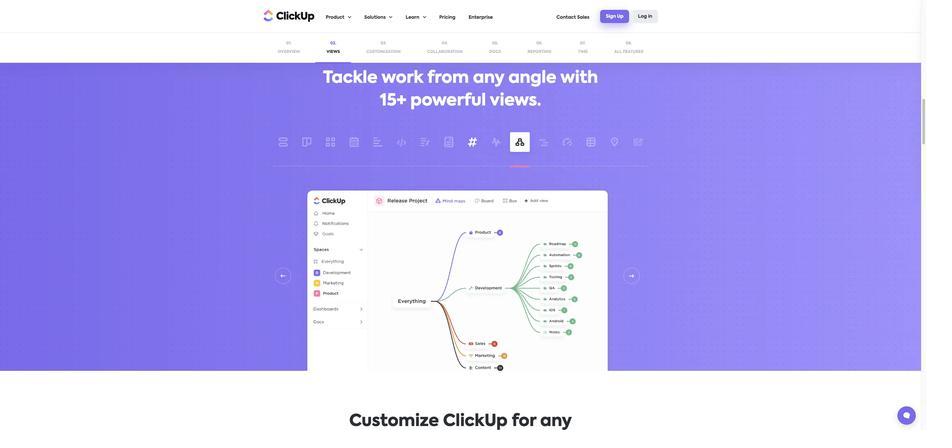 Task type: locate. For each thing, give the bounding box(es) containing it.
powerful
[[411, 93, 486, 109]]

any
[[473, 70, 505, 87], [541, 414, 572, 430]]

01.
[[286, 41, 292, 45]]

log in link
[[633, 10, 658, 23]]

with
[[561, 70, 599, 87]]

list
[[326, 0, 557, 33]]

main navigation element
[[326, 0, 658, 33]]

for
[[512, 414, 537, 430]]

sign up button
[[601, 10, 630, 23]]

time
[[578, 50, 588, 54]]

customization
[[367, 50, 401, 54]]

06.
[[537, 41, 543, 45]]

contact sales link
[[557, 0, 590, 33]]

solutions
[[365, 15, 386, 20]]

15+
[[380, 93, 407, 109]]

any right for on the right bottom of page
[[541, 414, 572, 430]]

features
[[623, 50, 644, 54]]

any for for
[[541, 414, 572, 430]]

sign up
[[606, 14, 624, 19]]

in
[[649, 14, 653, 19]]

solutions button
[[365, 0, 393, 33]]

collaboration
[[428, 50, 463, 54]]

0 horizontal spatial any
[[473, 70, 505, 87]]

from
[[428, 70, 469, 87]]

1 vertical spatial any
[[541, 414, 572, 430]]

views.
[[490, 93, 542, 109]]

0 vertical spatial any
[[473, 70, 505, 87]]

product
[[326, 15, 345, 20]]

1 horizontal spatial any
[[541, 414, 572, 430]]

learn button
[[406, 0, 426, 33]]

08.
[[626, 41, 633, 45]]

enterprise link
[[469, 0, 493, 33]]

contact sales
[[557, 15, 590, 20]]

any down "docs"
[[473, 70, 505, 87]]

any for from
[[473, 70, 505, 87]]



Task type: vqa. For each thing, say whether or not it's contained in the screenshot.
Load More button
no



Task type: describe. For each thing, give the bounding box(es) containing it.
15+ powerful views.
[[380, 93, 542, 109]]

learn
[[406, 15, 420, 20]]

05.
[[493, 41, 499, 45]]

product button
[[326, 0, 351, 33]]

pricing
[[440, 15, 456, 20]]

07.
[[581, 41, 586, 45]]

nested subtasks & checklists image
[[500, 0, 649, 5]]

sales
[[578, 15, 590, 20]]

docs
[[490, 50, 502, 54]]

tackle work from any angle with
[[323, 70, 599, 87]]

sign
[[606, 14, 617, 19]]

clickup
[[443, 414, 508, 430]]

02.
[[331, 41, 337, 45]]

angle
[[509, 70, 557, 87]]

work
[[382, 70, 424, 87]]

customize
[[350, 414, 439, 430]]

enterprise
[[469, 15, 493, 20]]

doc image
[[300, 183, 616, 402]]

all features
[[615, 50, 644, 54]]

list containing product
[[326, 0, 557, 33]]

tackle
[[323, 70, 378, 87]]

mind maps image
[[300, 183, 616, 398]]

customize         clickup for any
[[350, 414, 572, 430]]

pricing link
[[440, 0, 456, 33]]

log
[[639, 14, 648, 19]]

03.
[[381, 41, 387, 45]]

contact
[[557, 15, 577, 20]]

all
[[615, 50, 623, 54]]

reporting
[[528, 50, 552, 54]]

overview
[[278, 50, 300, 54]]

log in
[[639, 14, 653, 19]]

up
[[618, 14, 624, 19]]

views
[[327, 50, 340, 54]]

04.
[[442, 41, 448, 45]]



